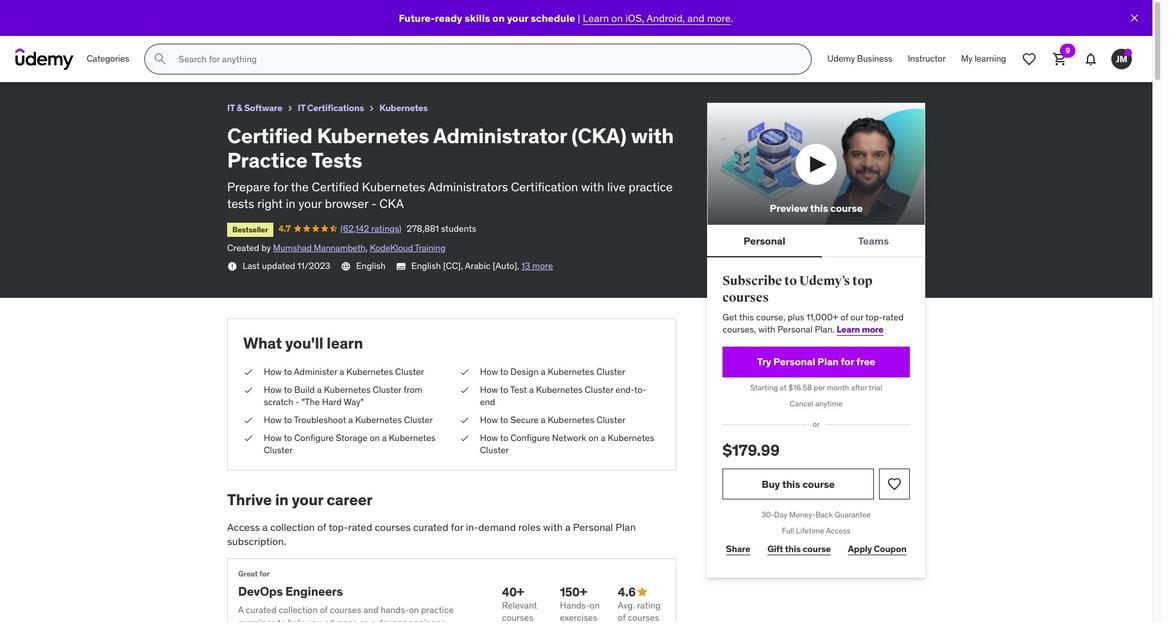 Task type: locate. For each thing, give the bounding box(es) containing it.
278,881 students up submit search 'image'
[[155, 22, 225, 34]]

0 horizontal spatial practice
[[421, 604, 454, 616]]

cluster for how to design a kubernetes cluster
[[597, 366, 626, 378]]

certified down software
[[227, 123, 313, 149]]

1 vertical spatial (62,142
[[341, 223, 369, 234]]

ratings)
[[120, 22, 150, 34], [372, 223, 402, 234]]

back
[[816, 510, 834, 520]]

xsmall image for how to administer a kubernetes cluster
[[243, 366, 254, 379]]

a right storage
[[382, 432, 387, 443]]

collection up help
[[279, 604, 318, 616]]

1 vertical spatial 4.7
[[279, 223, 291, 234]]

to inside subscribe to udemy's top courses
[[785, 273, 798, 289]]

practice up engineer. at the left bottom of page
[[421, 604, 454, 616]]

of inside access a collection of top-rated courses curated for in-demand roles with a personal plan subscription.
[[318, 520, 326, 533]]

cluster up end-
[[597, 366, 626, 378]]

avg.
[[618, 600, 635, 611]]

and right android,
[[688, 11, 705, 24]]

this inside get this course, plus 11,000+ of our top-rated courses, with personal plan.
[[740, 311, 755, 323]]

this inside preview this course button
[[811, 202, 829, 215]]

1 vertical spatial course
[[803, 477, 835, 490]]

after
[[852, 383, 868, 392]]

submit search image
[[153, 51, 168, 67]]

courses inside avg. rating of courses
[[628, 612, 660, 622]]

cluster down end
[[480, 444, 509, 456]]

course for preview this course
[[831, 202, 863, 215]]

certified
[[227, 123, 313, 149], [312, 179, 359, 194]]

courses inside access a collection of top-rated courses curated for in-demand roles with a personal plan subscription.
[[375, 520, 411, 533]]

access up subscription.
[[227, 520, 260, 533]]

0 horizontal spatial and
[[364, 604, 379, 616]]

$179.99
[[723, 441, 780, 461]]

on right skills
[[493, 11, 505, 24]]

learn more
[[837, 324, 884, 335]]

2 vertical spatial your
[[292, 490, 324, 510]]

for
[[273, 179, 288, 194], [841, 355, 855, 368], [451, 520, 464, 533], [260, 569, 270, 579]]

categories button
[[79, 44, 137, 74]]

of down avg.
[[618, 612, 626, 622]]

0 vertical spatial plan
[[818, 355, 839, 368]]

to for how to troubleshoot a kubernetes cluster
[[284, 414, 292, 426]]

this for buy
[[783, 477, 801, 490]]

my
[[962, 53, 973, 64]]

0 vertical spatial (62,142 ratings)
[[89, 22, 150, 34]]

cancel
[[790, 398, 814, 408]]

a
[[340, 366, 344, 378], [541, 366, 546, 378], [317, 384, 322, 395], [529, 384, 534, 395], [349, 414, 353, 426], [541, 414, 546, 426], [382, 432, 387, 443], [601, 432, 606, 443], [263, 520, 268, 533], [566, 520, 571, 533], [371, 617, 376, 622]]

0 vertical spatial 278,881
[[155, 22, 188, 34]]

get
[[723, 311, 738, 323]]

cluster down scratch at the left bottom of page
[[264, 444, 293, 456]]

exercises down a
[[238, 617, 276, 622]]

bestseller up udemy image
[[15, 24, 51, 34]]

certification
[[511, 179, 579, 194]]

configure down troubleshoot on the left
[[294, 432, 334, 443]]

starting at $16.58 per month after trial cancel anytime
[[751, 383, 883, 408]]

1 configure from the left
[[294, 432, 334, 443]]

0 horizontal spatial plan
[[616, 520, 636, 533]]

cluster left end-
[[585, 384, 614, 395]]

0 horizontal spatial curated
[[246, 604, 277, 616]]

a up subscription.
[[263, 520, 268, 533]]

right
[[257, 196, 283, 211]]

, left 13
[[517, 260, 520, 271]]

0 vertical spatial ratings)
[[120, 22, 150, 34]]

rated inside access a collection of top-rated courses curated for in-demand roles with a personal plan subscription.
[[348, 520, 373, 533]]

1 vertical spatial learn
[[837, 324, 861, 335]]

more right 13
[[533, 260, 553, 271]]

0 vertical spatial top-
[[866, 311, 883, 323]]

learn right the '|'
[[583, 11, 609, 24]]

cluster for how to secure a kubernetes cluster
[[597, 414, 626, 426]]

kubernetes inside "how to configure network on a kubernetes cluster"
[[608, 432, 655, 443]]

top- down career
[[329, 520, 348, 533]]

0 horizontal spatial wishlist image
[[887, 477, 903, 492]]

in down the
[[286, 196, 296, 211]]

free
[[857, 355, 876, 368]]

avg. rating of courses
[[618, 600, 661, 622]]

1 horizontal spatial learn
[[837, 324, 861, 335]]

on inside "how to configure network on a kubernetes cluster"
[[589, 432, 599, 443]]

(62,142 ratings) up kodekloud
[[341, 223, 402, 234]]

2 vertical spatial course
[[803, 543, 832, 555]]

personal inside try personal plan for free link
[[774, 355, 816, 368]]

rated up "learn more" link
[[883, 311, 904, 323]]

for left in-
[[451, 520, 464, 533]]

1 vertical spatial practice
[[421, 604, 454, 616]]

teams
[[859, 234, 890, 247]]

to
[[785, 273, 798, 289], [284, 366, 292, 378], [500, 366, 509, 378], [284, 384, 292, 395], [500, 384, 509, 395], [284, 414, 292, 426], [500, 414, 509, 426], [284, 432, 292, 443], [500, 432, 509, 443], [278, 617, 286, 622]]

schedule
[[531, 11, 576, 24]]

278,881 up training
[[407, 223, 439, 234]]

curated left in-
[[414, 520, 449, 533]]

xsmall image
[[243, 366, 254, 379], [460, 366, 470, 379], [243, 384, 254, 396], [460, 384, 470, 396], [460, 414, 470, 427], [243, 432, 254, 444], [460, 432, 470, 444]]

1 horizontal spatial top-
[[866, 311, 883, 323]]

1 vertical spatial -
[[296, 396, 300, 408]]

1 vertical spatial plan
[[616, 520, 636, 533]]

0 horizontal spatial 278,881 students
[[155, 22, 225, 34]]

0 horizontal spatial access
[[227, 520, 260, 533]]

cluster inside how to configure storage on a kubernetes cluster
[[264, 444, 293, 456]]

english for english [cc], arabic [auto] , 13 more
[[412, 260, 441, 271]]

4.7 up udemy image
[[61, 22, 74, 34]]

your down the
[[299, 196, 322, 211]]

personal right roles
[[573, 520, 614, 533]]

a right test
[[529, 384, 534, 395]]

access inside access a collection of top-rated courses curated for in-demand roles with a personal plan subscription.
[[227, 520, 260, 533]]

administrators
[[428, 179, 508, 194]]

- left cka
[[372, 196, 377, 211]]

2 configure from the left
[[511, 432, 550, 443]]

1 vertical spatial certified
[[312, 179, 359, 194]]

english down training
[[412, 260, 441, 271]]

0 horizontal spatial -
[[296, 396, 300, 408]]

more right android,
[[708, 11, 731, 24]]

1 horizontal spatial and
[[688, 11, 705, 24]]

1 horizontal spatial practice
[[629, 179, 673, 194]]

course language image
[[341, 261, 351, 271]]

how inside how to build a kubernetes cluster from scratch - "the hard way"
[[264, 384, 282, 395]]

tests
[[312, 147, 363, 174]]

learn more link
[[837, 324, 884, 335]]

0 horizontal spatial configure
[[294, 432, 334, 443]]

your left schedule
[[507, 11, 529, 24]]

1 horizontal spatial wishlist image
[[1022, 51, 1038, 67]]

0 vertical spatial curated
[[414, 520, 449, 533]]

0 vertical spatial in
[[286, 196, 296, 211]]

how inside how to test a kubernetes cluster end-to- end
[[480, 384, 498, 395]]

of up you
[[320, 604, 328, 616]]

this right buy
[[783, 477, 801, 490]]

(62,142 up categories
[[89, 22, 118, 34]]

cluster left from
[[373, 384, 402, 395]]

cluster up from
[[395, 366, 424, 378]]

how to configure network on a kubernetes cluster
[[480, 432, 655, 456]]

it inside it & software link
[[227, 102, 235, 114]]

with down course,
[[759, 324, 776, 335]]

practice inside 'certified kubernetes administrator (cka) with practice tests prepare for the certified kubernetes administrators certification with live practice tests right in your browser - cka'
[[629, 179, 673, 194]]

0 vertical spatial -
[[372, 196, 377, 211]]

xsmall image for how to build a kubernetes cluster from scratch - "the hard way"
[[243, 384, 254, 396]]

1 it from the left
[[227, 102, 235, 114]]

or
[[813, 420, 820, 429]]

access inside 30-day money-back guarantee full lifetime access
[[827, 526, 851, 536]]

with inside get this course, plus 11,000+ of our top-rated courses, with personal plan.
[[759, 324, 776, 335]]

personal up $16.58
[[774, 355, 816, 368]]

personal
[[744, 234, 786, 247], [778, 324, 813, 335], [774, 355, 816, 368], [573, 520, 614, 533]]

1 vertical spatial curated
[[246, 604, 277, 616]]

a inside how to build a kubernetes cluster from scratch - "the hard way"
[[317, 384, 322, 395]]

for right great
[[260, 569, 270, 579]]

it & software link
[[227, 100, 283, 116]]

share button
[[723, 537, 754, 562]]

this inside buy this course button
[[783, 477, 801, 490]]

top- inside access a collection of top-rated courses curated for in-demand roles with a personal plan subscription.
[[329, 520, 348, 533]]

1 horizontal spatial 278,881 students
[[407, 223, 477, 234]]

4.7
[[61, 22, 74, 34], [279, 223, 291, 234]]

1 vertical spatial students
[[441, 223, 477, 234]]

1 horizontal spatial exercises
[[560, 612, 598, 622]]

how inside "how to configure network on a kubernetes cluster"
[[480, 432, 498, 443]]

for inside 'certified kubernetes administrator (cka) with practice tests prepare for the certified kubernetes administrators certification with live practice tests right in your browser - cka'
[[273, 179, 288, 194]]

0 vertical spatial practice
[[629, 179, 673, 194]]

this right gift
[[786, 543, 801, 555]]

with right (cka)
[[631, 123, 674, 149]]

278,881 up submit search 'image'
[[155, 22, 188, 34]]

1 vertical spatial wishlist image
[[887, 477, 903, 492]]

practice
[[629, 179, 673, 194], [421, 604, 454, 616]]

end-
[[616, 384, 635, 395]]

course up 'back'
[[803, 477, 835, 490]]

1 vertical spatial ,
[[517, 260, 520, 271]]

to inside the great for devops engineers a curated collection of courses and hands-on practice exercises to help you advance as a devops engineer.
[[278, 617, 286, 622]]

day
[[775, 510, 788, 520]]

curated down devops
[[246, 604, 277, 616]]

0 vertical spatial collection
[[270, 520, 315, 533]]

1 english from the left
[[356, 260, 386, 271]]

course up teams
[[831, 202, 863, 215]]

this up courses,
[[740, 311, 755, 323]]

0 vertical spatial students
[[190, 22, 225, 34]]

- left the "the
[[296, 396, 300, 408]]

cluster
[[395, 366, 424, 378], [597, 366, 626, 378], [373, 384, 402, 395], [585, 384, 614, 395], [404, 414, 433, 426], [597, 414, 626, 426], [264, 444, 293, 456], [480, 444, 509, 456]]

how for how to test a kubernetes cluster end-to- end
[[480, 384, 498, 395]]

on inside how to configure storage on a kubernetes cluster
[[370, 432, 380, 443]]

it inside it certifications link
[[298, 102, 306, 114]]

2 it from the left
[[298, 102, 306, 114]]

0 vertical spatial ,
[[366, 242, 368, 254]]

cluster for how to test a kubernetes cluster end-to- end
[[585, 384, 614, 395]]

to inside "how to configure network on a kubernetes cluster"
[[500, 432, 509, 443]]

collection
[[270, 520, 315, 533], [279, 604, 318, 616]]

english
[[356, 260, 386, 271], [412, 260, 441, 271]]

coupon
[[875, 543, 907, 555]]

small image
[[636, 586, 649, 599]]

0 horizontal spatial 278,881
[[155, 22, 188, 34]]

my learning link
[[954, 44, 1015, 74]]

1 horizontal spatial (62,142
[[341, 223, 369, 234]]

0 vertical spatial course
[[831, 202, 863, 215]]

it left &
[[227, 102, 235, 114]]

exercises down the 'hands-' in the bottom of the page
[[560, 612, 598, 622]]

demand
[[479, 520, 516, 533]]

0 horizontal spatial it
[[227, 102, 235, 114]]

0 vertical spatial 278,881 students
[[155, 22, 225, 34]]

try personal plan for free link
[[723, 347, 911, 377]]

a right build
[[317, 384, 322, 395]]

0 vertical spatial more
[[708, 11, 731, 24]]

1 vertical spatial and
[[364, 604, 379, 616]]

roles
[[519, 520, 541, 533]]

you have alerts image
[[1125, 49, 1133, 57]]

curated inside the great for devops engineers a curated collection of courses and hands-on practice exercises to help you advance as a devops engineer.
[[246, 604, 277, 616]]

on up engineer. at the left bottom of page
[[409, 604, 419, 616]]

, left kodekloud
[[366, 242, 368, 254]]

thrive in your career element
[[227, 490, 677, 622]]

0 horizontal spatial rated
[[348, 520, 373, 533]]

this for preview
[[811, 202, 829, 215]]

how for how to troubleshoot a kubernetes cluster
[[264, 414, 282, 426]]

0 vertical spatial learn
[[583, 11, 609, 24]]

access down 'back'
[[827, 526, 851, 536]]

configure down secure at the bottom left of page
[[511, 432, 550, 443]]

practice
[[227, 147, 308, 174]]

278,881 students up training
[[407, 223, 477, 234]]

for left the
[[273, 179, 288, 194]]

english for english
[[356, 260, 386, 271]]

buy this course button
[[723, 469, 875, 500]]

(62,142 up mannambeth
[[341, 223, 369, 234]]

how inside how to configure storage on a kubernetes cluster
[[264, 432, 282, 443]]

network
[[552, 432, 587, 443]]

english right the course language icon
[[356, 260, 386, 271]]

1 vertical spatial ratings)
[[372, 223, 402, 234]]

1 horizontal spatial configure
[[511, 432, 550, 443]]

personal down plus
[[778, 324, 813, 335]]

Search for anything text field
[[176, 48, 796, 70]]

with inside access a collection of top-rated courses curated for in-demand roles with a personal plan subscription.
[[544, 520, 563, 533]]

cluster down from
[[404, 414, 433, 426]]

to for how to test a kubernetes cluster end-to- end
[[500, 384, 509, 395]]

0 horizontal spatial exercises
[[238, 617, 276, 622]]

a right network
[[601, 432, 606, 443]]

tests
[[227, 196, 254, 211]]

1 horizontal spatial 278,881
[[407, 223, 439, 234]]

with right roles
[[544, 520, 563, 533]]

0 vertical spatial and
[[688, 11, 705, 24]]

top- right our
[[866, 311, 883, 323]]

2 english from the left
[[412, 260, 441, 271]]

ratings) up categories
[[120, 22, 150, 34]]

learn
[[327, 334, 363, 353]]

cluster inside "how to configure network on a kubernetes cluster"
[[480, 444, 509, 456]]

to inside how to configure storage on a kubernetes cluster
[[284, 432, 292, 443]]

cluster inside how to test a kubernetes cluster end-to- end
[[585, 384, 614, 395]]

your left career
[[292, 490, 324, 510]]

learn down our
[[837, 324, 861, 335]]

1 vertical spatial in
[[275, 490, 289, 510]]

personal inside access a collection of top-rated courses curated for in-demand roles with a personal plan subscription.
[[573, 520, 614, 533]]

kubernetes inside how to build a kubernetes cluster from scratch - "the hard way"
[[324, 384, 371, 395]]

wishlist image
[[1022, 51, 1038, 67], [887, 477, 903, 492]]

4.7 up mumshad on the left top
[[279, 223, 291, 234]]

1 horizontal spatial access
[[827, 526, 851, 536]]

configure inside how to configure storage on a kubernetes cluster
[[294, 432, 334, 443]]

course,
[[757, 311, 786, 323]]

on right 150+
[[590, 600, 600, 611]]

how for how to administer a kubernetes cluster
[[264, 366, 282, 378]]

to for how to administer a kubernetes cluster
[[284, 366, 292, 378]]

1 vertical spatial your
[[299, 196, 322, 211]]

this inside gift this course link
[[786, 543, 801, 555]]

courses inside subscribe to udemy's top courses
[[723, 290, 769, 306]]

1 horizontal spatial rated
[[883, 311, 904, 323]]

xsmall image
[[285, 103, 295, 114], [367, 103, 377, 114], [227, 261, 238, 271], [243, 414, 254, 427]]

this right preview
[[811, 202, 829, 215]]

configure inside "how to configure network on a kubernetes cluster"
[[511, 432, 550, 443]]

udemy business link
[[820, 44, 901, 74]]

1 vertical spatial collection
[[279, 604, 318, 616]]

apply coupon
[[849, 543, 907, 555]]

0 vertical spatial (62,142
[[89, 22, 118, 34]]

cluster inside how to build a kubernetes cluster from scratch - "the hard way"
[[373, 384, 402, 395]]

it for it & software
[[227, 102, 235, 114]]

on right storage
[[370, 432, 380, 443]]

administrator
[[434, 123, 567, 149]]

instructor link
[[901, 44, 954, 74]]

to inside how to test a kubernetes cluster end-to- end
[[500, 384, 509, 395]]

of down 'thrive in your career'
[[318, 520, 326, 533]]

certified up browser
[[312, 179, 359, 194]]

on inside 150+ hands-on exercises
[[590, 600, 600, 611]]

on right network
[[589, 432, 599, 443]]

you'll
[[285, 334, 324, 353]]

[cc], arabic
[[443, 260, 491, 271]]

1 horizontal spatial more
[[708, 11, 731, 24]]

1 vertical spatial top-
[[329, 520, 348, 533]]

1 vertical spatial more
[[533, 260, 553, 271]]

ratings) up kodekloud
[[372, 223, 402, 234]]

course down lifetime
[[803, 543, 832, 555]]

created by mumshad mannambeth , kodekloud training
[[227, 242, 446, 254]]

cka
[[380, 196, 404, 211]]

your inside thrive in your career element
[[292, 490, 324, 510]]

1 horizontal spatial curated
[[414, 520, 449, 533]]

bestseller up created
[[232, 225, 268, 234]]

more
[[708, 11, 731, 24], [533, 260, 553, 271], [863, 324, 884, 335]]

1 horizontal spatial students
[[441, 223, 477, 234]]

0 vertical spatial bestseller
[[15, 24, 51, 34]]

curated
[[414, 520, 449, 533], [246, 604, 277, 616]]

- inside how to build a kubernetes cluster from scratch - "the hard way"
[[296, 396, 300, 408]]

0 horizontal spatial top-
[[329, 520, 348, 533]]

in right thrive
[[275, 490, 289, 510]]

configure
[[294, 432, 334, 443], [511, 432, 550, 443]]

1 horizontal spatial plan
[[818, 355, 839, 368]]

1 vertical spatial rated
[[348, 520, 373, 533]]

a right 'as'
[[371, 617, 376, 622]]

-
[[372, 196, 377, 211], [296, 396, 300, 408]]

a right secure at the bottom left of page
[[541, 414, 546, 426]]

0 horizontal spatial english
[[356, 260, 386, 271]]

gift this course link
[[765, 537, 835, 562]]

practice right the live
[[629, 179, 673, 194]]

personal down preview
[[744, 234, 786, 247]]

4.6
[[618, 584, 636, 600]]

it certifications link
[[298, 100, 364, 116]]

it for it certifications
[[298, 102, 306, 114]]

40+ relevant courses
[[502, 584, 537, 622]]

0 vertical spatial rated
[[883, 311, 904, 323]]

0 vertical spatial certified
[[227, 123, 313, 149]]

(62,142 ratings)
[[89, 22, 150, 34], [341, 223, 402, 234]]

0 vertical spatial 4.7
[[61, 22, 74, 34]]

cluster for how to administer a kubernetes cluster
[[395, 366, 424, 378]]

2 horizontal spatial more
[[863, 324, 884, 335]]

more down our
[[863, 324, 884, 335]]

30-
[[762, 510, 775, 520]]

xsmall image for how to design a kubernetes cluster
[[460, 366, 470, 379]]

(62,142 ratings) up categories
[[89, 22, 150, 34]]

collection down 'thrive in your career'
[[270, 520, 315, 533]]

rated down career
[[348, 520, 373, 533]]

1 horizontal spatial it
[[298, 102, 306, 114]]

0 horizontal spatial ,
[[366, 242, 368, 254]]

practice inside the great for devops engineers a curated collection of courses and hands-on practice exercises to help you advance as a devops engineer.
[[421, 604, 454, 616]]

1 horizontal spatial english
[[412, 260, 441, 271]]

1 horizontal spatial -
[[372, 196, 377, 211]]

plan inside access a collection of top-rated courses curated for in-demand roles with a personal plan subscription.
[[616, 520, 636, 533]]

1 horizontal spatial bestseller
[[232, 225, 268, 234]]

tab list
[[708, 226, 926, 258]]

personal button
[[708, 226, 822, 256]]

xsmall image for how to configure network on a kubernetes cluster
[[460, 432, 470, 444]]

and up 'as'
[[364, 604, 379, 616]]

of left our
[[841, 311, 849, 323]]

cluster down end-
[[597, 414, 626, 426]]

great for devops engineers a curated collection of courses and hands-on practice exercises to help you advance as a devops engineer.
[[238, 569, 454, 622]]

to inside how to build a kubernetes cluster from scratch - "the hard way"
[[284, 384, 292, 395]]

it left certifications
[[298, 102, 306, 114]]

shopping cart with 9 items image
[[1053, 51, 1069, 67]]

cluster for how to build a kubernetes cluster from scratch - "the hard way"
[[373, 384, 402, 395]]

course
[[831, 202, 863, 215], [803, 477, 835, 490], [803, 543, 832, 555]]

get this course, plus 11,000+ of our top-rated courses, with personal plan.
[[723, 311, 904, 335]]

1 horizontal spatial (62,142 ratings)
[[341, 223, 402, 234]]

rated inside get this course, plus 11,000+ of our top-rated courses, with personal plan.
[[883, 311, 904, 323]]

for inside access a collection of top-rated courses curated for in-demand roles with a personal plan subscription.
[[451, 520, 464, 533]]

to for how to build a kubernetes cluster from scratch - "the hard way"
[[284, 384, 292, 395]]

278,881
[[155, 22, 188, 34], [407, 223, 439, 234]]

categories
[[87, 53, 129, 64]]

a inside "how to configure network on a kubernetes cluster"
[[601, 432, 606, 443]]

kubernetes
[[380, 102, 428, 114], [317, 123, 430, 149], [362, 179, 426, 194], [347, 366, 393, 378], [548, 366, 595, 378], [324, 384, 371, 395], [536, 384, 583, 395], [355, 414, 402, 426], [548, 414, 595, 426], [389, 432, 436, 443], [608, 432, 655, 443]]

kubernetes inside how to configure storage on a kubernetes cluster
[[389, 432, 436, 443]]

engineers
[[286, 584, 343, 599]]



Task type: vqa. For each thing, say whether or not it's contained in the screenshot.
(344,079
no



Task type: describe. For each thing, give the bounding box(es) containing it.
udemy image
[[15, 48, 74, 70]]

a up how to build a kubernetes cluster from scratch - "the hard way"
[[340, 366, 344, 378]]

how for how to secure a kubernetes cluster
[[480, 414, 498, 426]]

as
[[360, 617, 369, 622]]

a inside how to test a kubernetes cluster end-to- end
[[529, 384, 534, 395]]

1 vertical spatial 278,881 students
[[407, 223, 477, 234]]

hands-
[[560, 600, 590, 611]]

course for gift this course
[[803, 543, 832, 555]]

rating
[[638, 600, 661, 611]]

udemy
[[828, 53, 856, 64]]

2 vertical spatial more
[[863, 324, 884, 335]]

full
[[783, 526, 795, 536]]

plan.
[[815, 324, 835, 335]]

future-ready skills on your schedule | learn on ios, android, and more .
[[399, 11, 734, 24]]

administer
[[294, 366, 338, 378]]

created
[[227, 242, 260, 254]]

future-
[[399, 11, 435, 24]]

in-
[[466, 520, 479, 533]]

the
[[291, 179, 309, 194]]

exercises inside the great for devops engineers a curated collection of courses and hands-on practice exercises to help you advance as a devops engineer.
[[238, 617, 276, 622]]

how for how to configure storage on a kubernetes cluster
[[264, 432, 282, 443]]

0 horizontal spatial students
[[190, 22, 225, 34]]

kodekloud
[[370, 242, 413, 254]]

anytime
[[816, 398, 843, 408]]

tab list containing personal
[[708, 226, 926, 258]]

month
[[828, 383, 850, 392]]

a
[[238, 604, 244, 616]]

0 horizontal spatial more
[[533, 260, 553, 271]]

it & software
[[227, 102, 283, 114]]

1 horizontal spatial ratings)
[[372, 223, 402, 234]]

to for subscribe to udemy's top courses
[[785, 273, 798, 289]]

- inside 'certified kubernetes administrator (cka) with practice tests prepare for the certified kubernetes administrators certification with live practice tests right in your browser - cka'
[[372, 196, 377, 211]]

and inside the great for devops engineers a curated collection of courses and hands-on practice exercises to help you advance as a devops engineer.
[[364, 604, 379, 616]]

great
[[238, 569, 258, 579]]

it certifications
[[298, 102, 364, 114]]

try personal plan for free
[[758, 355, 876, 368]]

gift
[[768, 543, 784, 555]]

xsmall image for how to secure a kubernetes cluster
[[460, 414, 470, 427]]

to for how to configure network on a kubernetes cluster
[[500, 432, 509, 443]]

live
[[608, 179, 626, 194]]

courses,
[[723, 324, 757, 335]]

access a collection of top-rated courses curated for in-demand roles with a personal plan subscription.
[[227, 520, 636, 548]]

gift this course
[[768, 543, 832, 555]]

on inside the great for devops engineers a curated collection of courses and hands-on practice exercises to help you advance as a devops engineer.
[[409, 604, 419, 616]]

what you'll learn
[[243, 334, 363, 353]]

.
[[731, 11, 734, 24]]

preview this course button
[[708, 103, 926, 226]]

instructor
[[909, 53, 946, 64]]

40+
[[502, 584, 525, 600]]

of inside the great for devops engineers a curated collection of courses and hands-on practice exercises to help you advance as a devops engineer.
[[320, 604, 328, 616]]

kubernetes inside how to test a kubernetes cluster end-to- end
[[536, 384, 583, 395]]

personal inside get this course, plus 11,000+ of our top-rated courses, with personal plan.
[[778, 324, 813, 335]]

0 horizontal spatial 4.7
[[61, 22, 74, 34]]

money-
[[790, 510, 816, 520]]

11,000+
[[807, 311, 839, 323]]

last updated 11/2023
[[243, 260, 331, 271]]

a inside how to configure storage on a kubernetes cluster
[[382, 432, 387, 443]]

cluster for how to troubleshoot a kubernetes cluster
[[404, 414, 433, 426]]

a up storage
[[349, 414, 353, 426]]

|
[[578, 11, 581, 24]]

plus
[[788, 311, 805, 323]]

(cka)
[[572, 123, 627, 149]]

configure for network
[[511, 432, 550, 443]]

how to troubleshoot a kubernetes cluster
[[264, 414, 433, 426]]

jm link
[[1107, 44, 1138, 74]]

with left the live
[[582, 179, 605, 194]]

close image
[[1129, 12, 1142, 24]]

hard
[[322, 396, 342, 408]]

in inside 'certified kubernetes administrator (cka) with practice tests prepare for the certified kubernetes administrators certification with live practice tests right in your browser - cka'
[[286, 196, 296, 211]]

software
[[244, 102, 283, 114]]

0 horizontal spatial (62,142 ratings)
[[89, 22, 150, 34]]

for inside the great for devops engineers a curated collection of courses and hands-on practice exercises to help you advance as a devops engineer.
[[260, 569, 270, 579]]

career
[[327, 490, 373, 510]]

configure for storage
[[294, 432, 334, 443]]

how for how to design a kubernetes cluster
[[480, 366, 498, 378]]

prepare
[[227, 179, 270, 194]]

our
[[851, 311, 864, 323]]

to-
[[635, 384, 647, 395]]

buy
[[762, 477, 781, 490]]

devops
[[238, 584, 283, 599]]

1 vertical spatial (62,142 ratings)
[[341, 223, 402, 234]]

devops
[[378, 617, 407, 622]]

0 horizontal spatial learn
[[583, 11, 609, 24]]

0 horizontal spatial ratings)
[[120, 22, 150, 34]]

courses inside the great for devops engineers a curated collection of courses and hands-on practice exercises to help you advance as a devops engineer.
[[330, 604, 362, 616]]

1 vertical spatial bestseller
[[232, 225, 268, 234]]

exercises inside 150+ hands-on exercises
[[560, 612, 598, 622]]

xsmall image for how to configure storage on a kubernetes cluster
[[243, 432, 254, 444]]

your inside 'certified kubernetes administrator (cka) with practice tests prepare for the certified kubernetes administrators certification with live practice tests right in your browser - cka'
[[299, 196, 322, 211]]

relevant
[[502, 600, 537, 611]]

0 vertical spatial wishlist image
[[1022, 51, 1038, 67]]

top- inside get this course, plus 11,000+ of our top-rated courses, with personal plan.
[[866, 311, 883, 323]]

how to design a kubernetes cluster
[[480, 366, 626, 378]]

[auto]
[[493, 260, 517, 271]]

on left ios,
[[612, 11, 623, 24]]

to for how to design a kubernetes cluster
[[500, 366, 509, 378]]

at
[[780, 383, 787, 392]]

of inside avg. rating of courses
[[618, 612, 626, 622]]

this for get
[[740, 311, 755, 323]]

lifetime
[[797, 526, 825, 536]]

training
[[415, 242, 446, 254]]

udemy's
[[800, 273, 851, 289]]

a right design
[[541, 366, 546, 378]]

end
[[480, 396, 496, 408]]

closed captions image
[[396, 261, 406, 271]]

a right roles
[[566, 520, 571, 533]]

skills
[[465, 11, 490, 24]]

xsmall image for how to test a kubernetes cluster end-to- end
[[460, 384, 470, 396]]

1 vertical spatial 278,881
[[407, 223, 439, 234]]

&
[[237, 102, 242, 114]]

learning
[[975, 53, 1007, 64]]

this for gift
[[786, 543, 801, 555]]

0 horizontal spatial (62,142
[[89, 22, 118, 34]]

secure
[[511, 414, 539, 426]]

1 horizontal spatial ,
[[517, 260, 520, 271]]

11/2023
[[298, 260, 331, 271]]

udemy business
[[828, 53, 893, 64]]

subscribe
[[723, 273, 783, 289]]

collection inside access a collection of top-rated courses curated for in-demand roles with a personal plan subscription.
[[270, 520, 315, 533]]

top
[[853, 273, 873, 289]]

1 horizontal spatial 4.7
[[279, 223, 291, 234]]

how for how to configure network on a kubernetes cluster
[[480, 432, 498, 443]]

mannambeth
[[314, 242, 366, 254]]

per
[[814, 383, 826, 392]]

to for how to secure a kubernetes cluster
[[500, 414, 509, 426]]

mumshad
[[273, 242, 312, 254]]

curated inside access a collection of top-rated courses curated for in-demand roles with a personal plan subscription.
[[414, 520, 449, 533]]

way"
[[344, 396, 364, 408]]

how for how to build a kubernetes cluster from scratch - "the hard way"
[[264, 384, 282, 395]]

course for buy this course
[[803, 477, 835, 490]]

collection inside the great for devops engineers a curated collection of courses and hands-on practice exercises to help you advance as a devops engineer.
[[279, 604, 318, 616]]

help
[[288, 617, 306, 622]]

troubleshoot
[[294, 414, 346, 426]]

0 horizontal spatial bestseller
[[15, 24, 51, 34]]

courses inside 40+ relevant courses
[[502, 612, 534, 622]]

starting
[[751, 383, 779, 392]]

storage
[[336, 432, 368, 443]]

thrive in your career
[[227, 490, 373, 510]]

personal inside personal button
[[744, 234, 786, 247]]

trial
[[870, 383, 883, 392]]

of inside get this course, plus 11,000+ of our top-rated courses, with personal plan.
[[841, 311, 849, 323]]

13
[[522, 260, 531, 271]]

to for how to configure storage on a kubernetes cluster
[[284, 432, 292, 443]]

test
[[511, 384, 527, 395]]

devops engineers link
[[238, 584, 343, 599]]

certifications
[[307, 102, 364, 114]]

9 link
[[1045, 44, 1076, 74]]

0 vertical spatial your
[[507, 11, 529, 24]]

how to test a kubernetes cluster end-to- end
[[480, 384, 647, 408]]

notifications image
[[1084, 51, 1099, 67]]

for left free
[[841, 355, 855, 368]]

try
[[758, 355, 772, 368]]

kubernetes link
[[380, 100, 428, 116]]

my learning
[[962, 53, 1007, 64]]

a inside the great for devops engineers a curated collection of courses and hands-on practice exercises to help you advance as a devops engineer.
[[371, 617, 376, 622]]



